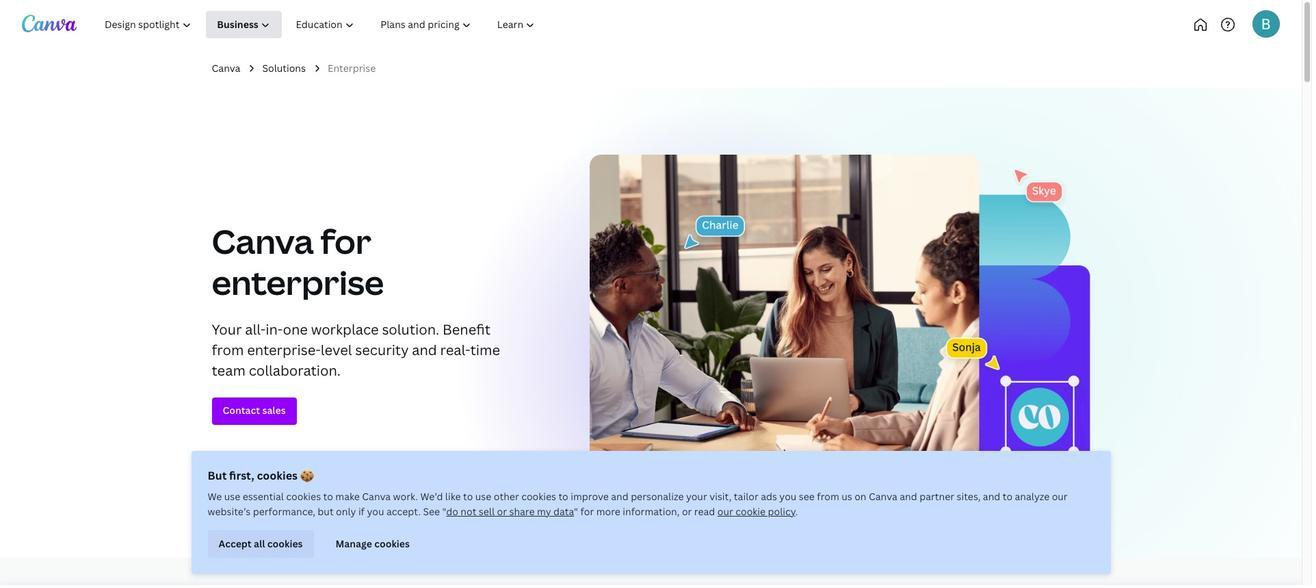 Task type: vqa. For each thing, say whether or not it's contained in the screenshot.
MEDIA
no



Task type: describe. For each thing, give the bounding box(es) containing it.
website's
[[208, 505, 251, 518]]

and inside your all-in-one workplace solution. benefit from enterprise-level security and real-time team collaboration.
[[412, 341, 437, 359]]

accept
[[219, 537, 252, 550]]

work.
[[393, 490, 418, 503]]

in-
[[266, 320, 283, 338]]

like
[[445, 490, 461, 503]]

sites,
[[957, 490, 981, 503]]

contact
[[223, 404, 260, 417]]

cookies down the accept.
[[374, 537, 410, 550]]

three office workers sitting around a meeting table with graphics overlayed around them showing three names in colourful cursors collaboratively working on a digital document. image
[[590, 155, 1091, 491]]

security
[[355, 341, 409, 359]]

enterprise
[[212, 260, 384, 304]]

information,
[[623, 505, 680, 518]]

contact sales link
[[212, 397, 297, 425]]

analyze
[[1015, 490, 1050, 503]]

solutions
[[262, 62, 306, 75]]

1 horizontal spatial for
[[581, 505, 594, 518]]

1 vertical spatial you
[[367, 505, 384, 518]]

us
[[842, 490, 853, 503]]

enterprise
[[328, 62, 376, 75]]

we use essential cookies to make canva work. we'd like to use other cookies to improve and personalize your visit, tailor ads you see from us on canva and partner sites, and to analyze our website's performance, but only if you accept. see "
[[208, 490, 1068, 518]]

enterprise-
[[247, 341, 321, 359]]

policy
[[768, 505, 796, 518]]

visit,
[[710, 490, 732, 503]]

but
[[318, 505, 334, 518]]

cookies up my on the left of the page
[[522, 490, 556, 503]]

we'd
[[421, 490, 443, 503]]

only
[[336, 505, 356, 518]]

🍪
[[300, 468, 314, 483]]

your all-in-one workplace solution. benefit from enterprise-level security and real-time team collaboration.
[[212, 320, 500, 380]]

.
[[796, 505, 798, 518]]

from inside we use essential cookies to make canva work. we'd like to use other cookies to improve and personalize your visit, tailor ads you see from us on canva and partner sites, and to analyze our website's performance, but only if you accept. see "
[[817, 490, 840, 503]]

workplace
[[311, 320, 379, 338]]

see
[[423, 505, 440, 518]]

canva for enterprise
[[212, 219, 384, 304]]

performance,
[[253, 505, 315, 518]]

solutions link
[[262, 61, 306, 76]]

0 horizontal spatial our
[[718, 505, 733, 518]]

not
[[461, 505, 477, 518]]

improve
[[571, 490, 609, 503]]

our cookie policy link
[[718, 505, 796, 518]]

see
[[799, 490, 815, 503]]

top level navigation element
[[93, 11, 594, 38]]



Task type: locate. For each thing, give the bounding box(es) containing it.
do
[[446, 505, 458, 518]]

0 vertical spatial for
[[321, 219, 372, 263]]

0 horizontal spatial "
[[442, 505, 446, 518]]

and left partner
[[900, 490, 918, 503]]

0 horizontal spatial for
[[321, 219, 372, 263]]

1 " from the left
[[442, 505, 446, 518]]

0 horizontal spatial you
[[367, 505, 384, 518]]

2 to from the left
[[463, 490, 473, 503]]

use
[[224, 490, 240, 503], [475, 490, 492, 503]]

use up website's
[[224, 490, 240, 503]]

1 vertical spatial from
[[817, 490, 840, 503]]

1 horizontal spatial or
[[682, 505, 692, 518]]

benefit
[[443, 320, 491, 338]]

4 to from the left
[[1003, 490, 1013, 503]]

0 horizontal spatial use
[[224, 490, 240, 503]]

from left us
[[817, 490, 840, 503]]

sales
[[262, 404, 286, 417]]

to
[[323, 490, 333, 503], [463, 490, 473, 503], [559, 490, 569, 503], [1003, 490, 1013, 503]]

1 vertical spatial for
[[581, 505, 594, 518]]

collaboration.
[[249, 361, 341, 380]]

" down improve
[[574, 505, 578, 518]]

but
[[208, 468, 227, 483]]

cookies down the 🍪
[[286, 490, 321, 503]]

to right like
[[463, 490, 473, 503]]

0 horizontal spatial from
[[212, 341, 244, 359]]

level
[[321, 341, 352, 359]]

1 horizontal spatial from
[[817, 490, 840, 503]]

data
[[554, 505, 574, 518]]

accept all cookies
[[219, 537, 303, 550]]

" right see
[[442, 505, 446, 518]]

do not sell or share my data link
[[446, 505, 574, 518]]

contact sales
[[223, 404, 286, 417]]

and up do not sell or share my data " for more information, or read our cookie policy .
[[611, 490, 629, 503]]

"
[[442, 505, 446, 518], [574, 505, 578, 518]]

1 vertical spatial our
[[718, 505, 733, 518]]

for
[[321, 219, 372, 263], [581, 505, 594, 518]]

cookies up the essential
[[257, 468, 298, 483]]

or right sell
[[497, 505, 507, 518]]

cookies
[[257, 468, 298, 483], [286, 490, 321, 503], [522, 490, 556, 503], [267, 537, 303, 550], [374, 537, 410, 550]]

manage cookies
[[336, 537, 410, 550]]

from
[[212, 341, 244, 359], [817, 490, 840, 503]]

and
[[412, 341, 437, 359], [611, 490, 629, 503], [900, 490, 918, 503], [983, 490, 1001, 503]]

0 horizontal spatial or
[[497, 505, 507, 518]]

you up policy
[[780, 490, 797, 503]]

our
[[1052, 490, 1068, 503], [718, 505, 733, 518]]

to up data at the bottom left
[[559, 490, 569, 503]]

first,
[[229, 468, 254, 483]]

our right the analyze
[[1052, 490, 1068, 503]]

ads
[[761, 490, 777, 503]]

all-
[[245, 320, 266, 338]]

use up sell
[[475, 490, 492, 503]]

from up team
[[212, 341, 244, 359]]

1 horizontal spatial use
[[475, 490, 492, 503]]

2 " from the left
[[574, 505, 578, 518]]

if
[[359, 505, 365, 518]]

solution.
[[382, 320, 439, 338]]

share
[[509, 505, 535, 518]]

partner
[[920, 490, 955, 503]]

more
[[597, 505, 621, 518]]

and down solution.
[[412, 341, 437, 359]]

1 use from the left
[[224, 490, 240, 503]]

from inside your all-in-one workplace solution. benefit from enterprise-level security and real-time team collaboration.
[[212, 341, 244, 359]]

canva inside canva for enterprise
[[212, 219, 314, 263]]

to up but
[[323, 490, 333, 503]]

1 horizontal spatial you
[[780, 490, 797, 503]]

1 horizontal spatial "
[[574, 505, 578, 518]]

our inside we use essential cookies to make canva work. we'd like to use other cookies to improve and personalize your visit, tailor ads you see from us on canva and partner sites, and to analyze our website's performance, but only if you accept. see "
[[1052, 490, 1068, 503]]

for inside canva for enterprise
[[321, 219, 372, 263]]

1 horizontal spatial our
[[1052, 490, 1068, 503]]

manage
[[336, 537, 372, 550]]

do not sell or share my data " for more information, or read our cookie policy .
[[446, 505, 798, 518]]

cookies right all at the bottom left of the page
[[267, 537, 303, 550]]

you
[[780, 490, 797, 503], [367, 505, 384, 518]]

time
[[470, 341, 500, 359]]

real-
[[440, 341, 470, 359]]

canva
[[212, 62, 240, 75], [212, 219, 314, 263], [362, 490, 391, 503], [869, 490, 898, 503]]

0 vertical spatial you
[[780, 490, 797, 503]]

" inside we use essential cookies to make canva work. we'd like to use other cookies to improve and personalize your visit, tailor ads you see from us on canva and partner sites, and to analyze our website's performance, but only if you accept. see "
[[442, 505, 446, 518]]

my
[[537, 505, 551, 518]]

2 use from the left
[[475, 490, 492, 503]]

canva link
[[212, 61, 240, 76]]

our down the visit,
[[718, 505, 733, 518]]

on
[[855, 490, 867, 503]]

accept all cookies button
[[208, 530, 314, 558]]

cookie
[[736, 505, 766, 518]]

or
[[497, 505, 507, 518], [682, 505, 692, 518]]

your
[[212, 320, 242, 338]]

we
[[208, 490, 222, 503]]

manage cookies button
[[325, 530, 421, 558]]

personalize
[[631, 490, 684, 503]]

1 or from the left
[[497, 505, 507, 518]]

sell
[[479, 505, 495, 518]]

read
[[695, 505, 715, 518]]

accept.
[[387, 505, 421, 518]]

one
[[283, 320, 308, 338]]

tailor
[[734, 490, 759, 503]]

or left the read
[[682, 505, 692, 518]]

1 to from the left
[[323, 490, 333, 503]]

all
[[254, 537, 265, 550]]

team
[[212, 361, 246, 380]]

0 vertical spatial from
[[212, 341, 244, 359]]

but first, cookies 🍪
[[208, 468, 314, 483]]

0 vertical spatial our
[[1052, 490, 1068, 503]]

to left the analyze
[[1003, 490, 1013, 503]]

3 to from the left
[[559, 490, 569, 503]]

and right sites,
[[983, 490, 1001, 503]]

you right if
[[367, 505, 384, 518]]

2 or from the left
[[682, 505, 692, 518]]

make
[[336, 490, 360, 503]]

your
[[686, 490, 707, 503]]

other
[[494, 490, 519, 503]]

essential
[[243, 490, 284, 503]]



